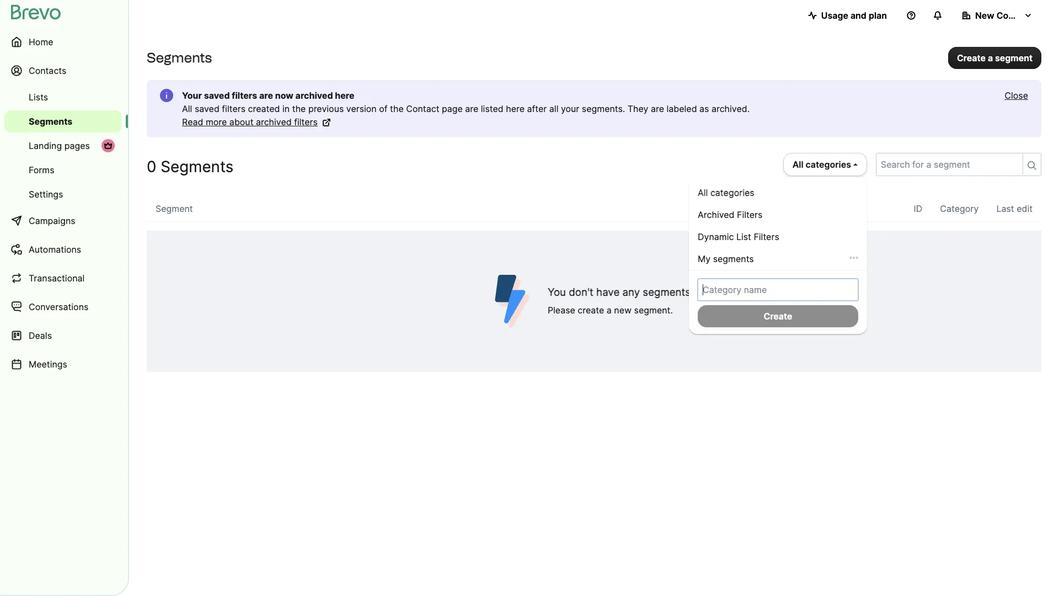 Task type: locate. For each thing, give the bounding box(es) containing it.
list
[[737, 231, 752, 242]]

archived down created
[[256, 116, 292, 127]]

last edit
[[997, 203, 1033, 214]]

they
[[628, 103, 649, 114]]

2 horizontal spatial all
[[793, 159, 804, 170]]

version
[[346, 103, 377, 114]]

forms
[[29, 164, 54, 175]]

0 horizontal spatial the
[[292, 103, 306, 114]]

0 horizontal spatial categories
[[711, 187, 755, 198]]

have
[[597, 286, 620, 299]]

campaigns link
[[4, 208, 121, 234]]

lists
[[29, 92, 48, 103]]

segment
[[156, 203, 193, 214]]

1 horizontal spatial segments.
[[643, 286, 694, 299]]

segments. right your
[[582, 103, 625, 114]]

lists link
[[4, 86, 121, 108]]

0 horizontal spatial segments.
[[582, 103, 625, 114]]

1 horizontal spatial archived
[[296, 90, 333, 101]]

the right 'in'
[[292, 103, 306, 114]]

0 vertical spatial filters
[[232, 90, 257, 101]]

all
[[550, 103, 559, 114]]

alert containing your saved filters are now archived here
[[147, 80, 1042, 137]]

1 horizontal spatial all
[[698, 187, 708, 198]]

2 the from the left
[[390, 103, 404, 114]]

1 vertical spatial a
[[607, 305, 612, 316]]

the
[[292, 103, 306, 114], [390, 103, 404, 114]]

1 horizontal spatial the
[[390, 103, 404, 114]]

1 horizontal spatial create
[[957, 52, 986, 63]]

1 horizontal spatial a
[[988, 52, 993, 63]]

1 horizontal spatial are
[[465, 103, 479, 114]]

automations link
[[4, 236, 121, 263]]

filters
[[737, 209, 763, 220], [754, 231, 780, 242]]

1 horizontal spatial here
[[506, 103, 525, 114]]

alert
[[147, 80, 1042, 137]]

more
[[206, 116, 227, 127]]

please create a new segment.
[[548, 305, 673, 316]]

filters up created
[[232, 90, 257, 101]]

1 vertical spatial all
[[793, 159, 804, 170]]

archived inside 'link'
[[256, 116, 292, 127]]

a inside 'create a segment' button
[[988, 52, 993, 63]]

edit
[[1017, 203, 1033, 214]]

archived up previous
[[296, 90, 333, 101]]

segments up "landing"
[[29, 116, 72, 127]]

are right they
[[651, 103, 664, 114]]

0 vertical spatial create
[[957, 52, 986, 63]]

create
[[578, 305, 605, 316]]

close link
[[1005, 89, 1029, 102]]

create
[[957, 52, 986, 63], [764, 311, 793, 322]]

dynamic list filters
[[698, 231, 780, 242]]

all
[[182, 103, 192, 114], [793, 159, 804, 170], [698, 187, 708, 198]]

1 vertical spatial all categories
[[698, 187, 755, 198]]

1 horizontal spatial all categories
[[793, 159, 852, 170]]

archived inside your saved filters are now archived here all saved filters created in the previous version of the contact page are listed here after all your segments. they are labeled as archived.
[[296, 90, 333, 101]]

deals
[[29, 330, 52, 341]]

0 horizontal spatial create
[[764, 311, 793, 322]]

filters up the about
[[222, 103, 246, 114]]

saved up the more
[[195, 103, 220, 114]]

0
[[147, 157, 156, 176]]

id
[[914, 203, 923, 214]]

1 vertical spatial create
[[764, 311, 793, 322]]

0 vertical spatial all
[[182, 103, 192, 114]]

close
[[1005, 90, 1029, 101]]

meetings link
[[4, 351, 121, 377]]

1 horizontal spatial categories
[[806, 159, 852, 170]]

settings
[[29, 189, 63, 200]]

read more about archived filters
[[182, 116, 318, 127]]

saved
[[204, 90, 230, 101], [195, 103, 220, 114]]

in
[[283, 103, 290, 114]]

0 vertical spatial saved
[[204, 90, 230, 101]]

0 vertical spatial archived
[[296, 90, 333, 101]]

transactional link
[[4, 265, 121, 291]]

0 vertical spatial segments.
[[582, 103, 625, 114]]

here up version
[[335, 90, 355, 101]]

contacts
[[29, 65, 66, 76]]

0 vertical spatial all categories
[[793, 159, 852, 170]]

landing
[[29, 140, 62, 151]]

a
[[988, 52, 993, 63], [607, 305, 612, 316]]

1 vertical spatial filters
[[754, 231, 780, 242]]

after
[[527, 103, 547, 114]]

all categories
[[793, 159, 852, 170], [698, 187, 755, 198]]

search image
[[1028, 161, 1037, 170]]

filters down previous
[[294, 116, 318, 127]]

0 vertical spatial a
[[988, 52, 993, 63]]

2 vertical spatial filters
[[294, 116, 318, 127]]

segments.
[[582, 103, 625, 114], [643, 286, 694, 299]]

0 horizontal spatial all
[[182, 103, 192, 114]]

segments. up segment.
[[643, 286, 694, 299]]

conversations link
[[4, 294, 121, 320]]

filters right list
[[754, 231, 780, 242]]

labeled
[[667, 103, 697, 114]]

0 vertical spatial categories
[[806, 159, 852, 170]]

a left new
[[607, 305, 612, 316]]

categories
[[806, 159, 852, 170], [711, 187, 755, 198]]

1 the from the left
[[292, 103, 306, 114]]

0 horizontal spatial all categories
[[698, 187, 755, 198]]

0 vertical spatial here
[[335, 90, 355, 101]]

contact
[[406, 103, 440, 114]]

your saved filters are now archived here all saved filters created in the previous version of the contact page are listed here after all your segments. they are labeled as archived.
[[182, 90, 750, 114]]

here
[[335, 90, 355, 101], [506, 103, 525, 114]]

are
[[259, 90, 273, 101], [465, 103, 479, 114], [651, 103, 664, 114]]

automations
[[29, 244, 81, 255]]

a left segment
[[988, 52, 993, 63]]

any
[[623, 286, 640, 299]]

home link
[[4, 29, 121, 55]]

saved right your
[[204, 90, 230, 101]]

you
[[548, 286, 566, 299]]

the right of at the top left
[[390, 103, 404, 114]]

create button
[[698, 305, 859, 327]]

1 vertical spatial categories
[[711, 187, 755, 198]]

0 horizontal spatial here
[[335, 90, 355, 101]]

are right page at the left
[[465, 103, 479, 114]]

0 horizontal spatial archived
[[256, 116, 292, 127]]

filters
[[232, 90, 257, 101], [222, 103, 246, 114], [294, 116, 318, 127]]

1 vertical spatial segments.
[[643, 286, 694, 299]]

landing pages link
[[4, 135, 121, 157]]

contacts link
[[4, 57, 121, 84]]

create for create a segment
[[957, 52, 986, 63]]

your
[[561, 103, 580, 114]]

forms link
[[4, 159, 121, 181]]

usage and plan
[[822, 10, 887, 21]]

all inside 'all categories' button
[[793, 159, 804, 170]]

segments up your
[[147, 50, 212, 66]]

transactional
[[29, 273, 85, 284]]

segments down the read
[[161, 157, 234, 176]]

please
[[548, 305, 576, 316]]

segments
[[147, 50, 212, 66], [29, 116, 72, 127], [161, 157, 234, 176]]

previous
[[308, 103, 344, 114]]

1 vertical spatial archived
[[256, 116, 292, 127]]

are up created
[[259, 90, 273, 101]]

as
[[700, 103, 709, 114]]

filters up list
[[737, 209, 763, 220]]

archived filters
[[698, 209, 763, 220]]

1 vertical spatial filters
[[222, 103, 246, 114]]

here left the after
[[506, 103, 525, 114]]



Task type: vqa. For each thing, say whether or not it's contained in the screenshot.
left segments.
yes



Task type: describe. For each thing, give the bounding box(es) containing it.
0 horizontal spatial a
[[607, 305, 612, 316]]

new company button
[[954, 4, 1042, 26]]

new
[[976, 10, 995, 21]]

last
[[997, 203, 1015, 214]]

and
[[851, 10, 867, 21]]

you don't have any segments.
[[548, 286, 694, 299]]

home
[[29, 36, 53, 47]]

create a segment
[[957, 52, 1033, 63]]

deals link
[[4, 322, 121, 349]]

pages
[[64, 140, 90, 151]]

settings link
[[4, 183, 121, 205]]

1 vertical spatial here
[[506, 103, 525, 114]]

page
[[442, 103, 463, 114]]

all categories inside button
[[793, 159, 852, 170]]

left___rvooi image
[[104, 141, 113, 150]]

archived.
[[712, 103, 750, 114]]

about
[[230, 116, 254, 127]]

read
[[182, 116, 203, 127]]

don't
[[569, 286, 594, 299]]

1 vertical spatial saved
[[195, 103, 220, 114]]

created
[[248, 103, 280, 114]]

listed
[[481, 103, 504, 114]]

my
[[698, 253, 711, 264]]

segment.
[[634, 305, 673, 316]]

segments. inside your saved filters are now archived here all saved filters created in the previous version of the contact page are listed here after all your segments. they are labeled as archived.
[[582, 103, 625, 114]]

of
[[379, 103, 388, 114]]

usage and plan button
[[800, 4, 896, 26]]

Search for a segment search field
[[877, 153, 1019, 175]]

landing pages
[[29, 140, 90, 151]]

campaigns
[[29, 215, 75, 226]]

all inside your saved filters are now archived here all saved filters created in the previous version of the contact page are listed here after all your segments. they are labeled as archived.
[[182, 103, 192, 114]]

company
[[997, 10, 1038, 21]]

0 segments
[[147, 157, 234, 176]]

my segments
[[698, 253, 754, 264]]

dynamic
[[698, 231, 734, 242]]

your
[[182, 90, 202, 101]]

0 horizontal spatial are
[[259, 90, 273, 101]]

new
[[614, 305, 632, 316]]

new company
[[976, 10, 1038, 21]]

create for create
[[764, 311, 793, 322]]

0 vertical spatial filters
[[737, 209, 763, 220]]

2 vertical spatial all
[[698, 187, 708, 198]]

archived
[[698, 209, 735, 220]]

usage
[[822, 10, 849, 21]]

meetings
[[29, 359, 67, 370]]

categories inside button
[[806, 159, 852, 170]]

create a segment button
[[949, 47, 1042, 69]]

now
[[275, 90, 294, 101]]

segment
[[996, 52, 1033, 63]]

all categories button
[[784, 153, 868, 176]]

1 vertical spatial segments
[[29, 116, 72, 127]]

category
[[941, 203, 979, 214]]

search button
[[1023, 154, 1041, 175]]

2 horizontal spatial are
[[651, 103, 664, 114]]

conversations
[[29, 301, 89, 312]]

2 vertical spatial segments
[[161, 157, 234, 176]]

segments link
[[4, 110, 121, 132]]

segments
[[713, 253, 754, 264]]

0 vertical spatial segments
[[147, 50, 212, 66]]

plan
[[869, 10, 887, 21]]

read more about archived filters link
[[182, 115, 331, 129]]

filters inside 'link'
[[294, 116, 318, 127]]



